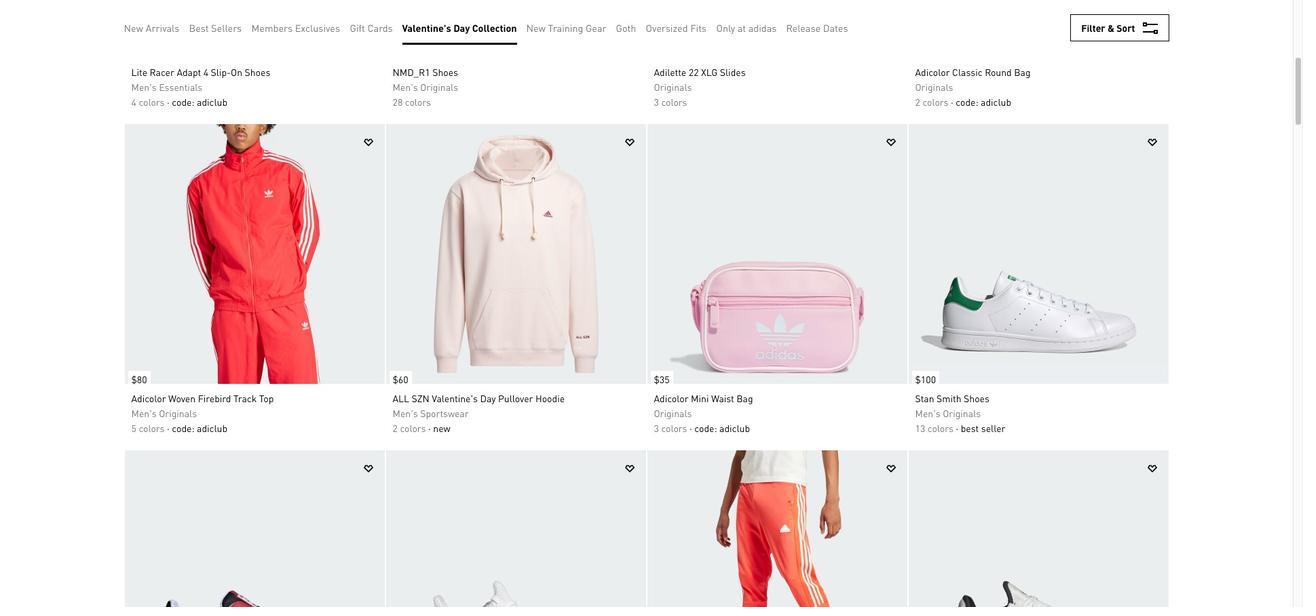 Task type: locate. For each thing, give the bounding box(es) containing it.
new left arrivals
[[124, 22, 143, 34]]

shoes
[[245, 66, 271, 78], [433, 66, 458, 78], [964, 393, 990, 405]]

xlg
[[702, 66, 718, 78]]

adiclub down slip- at the top of page
[[197, 96, 228, 108]]

originals inside adicolor woven firebird track top men's originals 5 colors · code: adiclub
[[159, 407, 197, 420]]

adicolor inside adicolor woven firebird track top men's originals 5 colors · code: adiclub
[[131, 393, 166, 405]]

bag right round on the right
[[1015, 66, 1031, 78]]

shoes right "on"
[[245, 66, 271, 78]]

originals inside stan smith shoes men's originals 13 colors · best seller
[[943, 407, 981, 420]]

goth
[[616, 22, 637, 34]]

gift cards link
[[350, 20, 393, 35]]

slip-
[[211, 66, 231, 78]]

originals for stan smith shoes
[[943, 407, 981, 420]]

valentine's inside "list"
[[402, 22, 452, 34]]

code: inside adicolor mini waist bag originals 3 colors · code: adiclub
[[695, 422, 718, 435]]

day left collection
[[454, 22, 470, 34]]

1 vertical spatial bag
[[737, 393, 754, 405]]

hoodie
[[536, 393, 565, 405]]

code: inside lite racer adapt 4 slip-on shoes men's essentials 4 colors · code: adiclub
[[172, 96, 195, 108]]

members exclusives
[[252, 22, 340, 34]]

4
[[204, 66, 209, 78], [131, 96, 136, 108]]

valentine's up $130 link
[[402, 22, 452, 34]]

valentine's up sportswear
[[432, 393, 478, 405]]

adicolor classic round bag originals 2 colors · code: adiclub
[[916, 66, 1031, 108]]

filter
[[1082, 22, 1106, 34]]

men's down the "all"
[[393, 407, 418, 420]]

list
[[124, 11, 858, 45]]

mini
[[691, 393, 709, 405]]

originals for adilette 22 xlg slides
[[654, 81, 692, 93]]

3 inside the 'adilette 22 xlg slides originals 3 colors'
[[654, 96, 659, 108]]

· inside lite racer adapt 4 slip-on shoes men's essentials 4 colors · code: adiclub
[[167, 96, 170, 108]]

adiclub inside adicolor classic round bag originals 2 colors · code: adiclub
[[981, 96, 1012, 108]]

adiclub down round on the right
[[981, 96, 1012, 108]]

code: down 'woven'
[[172, 422, 195, 435]]

goth link
[[616, 20, 637, 35]]

woven
[[168, 393, 196, 405]]

· left new
[[429, 422, 431, 435]]

best sellers
[[189, 22, 242, 34]]

release dates
[[787, 22, 849, 34]]

2 horizontal spatial adicolor
[[916, 66, 951, 78]]

1 horizontal spatial adicolor
[[654, 393, 689, 405]]

1 vertical spatial 2
[[393, 422, 398, 435]]

4 left slip- at the top of page
[[204, 66, 209, 78]]

· down the 'classic'
[[952, 96, 954, 108]]

day left pullover
[[481, 393, 496, 405]]

new for new arrivals
[[124, 22, 143, 34]]

new left training
[[527, 22, 546, 34]]

men's down lite
[[131, 81, 157, 93]]

waist
[[712, 393, 735, 405]]

adicolor inside adicolor classic round bag originals 2 colors · code: adiclub
[[916, 66, 951, 78]]

2 horizontal spatial shoes
[[964, 393, 990, 405]]

adapt
[[177, 66, 201, 78]]

originals down adilette
[[654, 81, 692, 93]]

men's inside lite racer adapt 4 slip-on shoes men's essentials 4 colors · code: adiclub
[[131, 81, 157, 93]]

new
[[124, 22, 143, 34], [527, 22, 546, 34]]

0 horizontal spatial 4
[[131, 96, 136, 108]]

1 horizontal spatial 2
[[916, 96, 921, 108]]

2 3 from the top
[[654, 422, 659, 435]]

only at adidas link
[[717, 20, 777, 35]]

lite
[[131, 66, 147, 78]]

2 new from the left
[[527, 22, 546, 34]]

men's down nmd_r1
[[393, 81, 418, 93]]

adicolor down $80
[[131, 393, 166, 405]]

originals down nmd_r1
[[421, 81, 459, 93]]

3 down adilette
[[654, 96, 659, 108]]

· inside adicolor classic round bag originals 2 colors · code: adiclub
[[952, 96, 954, 108]]

adicolor left the 'classic'
[[916, 66, 951, 78]]

men's originals white nmd_r1 shoes image
[[386, 0, 646, 58]]

code: down essentials
[[172, 96, 195, 108]]

adilette
[[654, 66, 687, 78]]

originals inside the 'adilette 22 xlg slides originals 3 colors'
[[654, 81, 692, 93]]

bag for adicolor mini waist bag originals 3 colors · code: adiclub
[[737, 393, 754, 405]]

$35 link
[[648, 365, 673, 388]]

4 down lite
[[131, 96, 136, 108]]

sportswear
[[421, 407, 469, 420]]

0 horizontal spatial adicolor
[[131, 393, 166, 405]]

adicolor for adicolor woven firebird track top
[[131, 393, 166, 405]]

cards
[[368, 22, 393, 34]]

adicolor inside adicolor mini waist bag originals 3 colors · code: adiclub
[[654, 393, 689, 405]]

3 down the $35
[[654, 422, 659, 435]]

$80
[[131, 374, 147, 386]]

1 vertical spatial day
[[481, 393, 496, 405]]

code: down the 'classic'
[[956, 96, 979, 108]]

1 horizontal spatial 4
[[204, 66, 209, 78]]

on
[[231, 66, 242, 78]]

0 horizontal spatial 2
[[393, 422, 398, 435]]

list containing new arrivals
[[124, 11, 858, 45]]

shoes right smith
[[964, 393, 990, 405]]

originals down the 'classic'
[[916, 81, 954, 93]]

originals up the best
[[943, 407, 981, 420]]

nmd_r1
[[393, 66, 430, 78]]

originals for adicolor classic round bag
[[916, 81, 954, 93]]

colors inside adicolor classic round bag originals 2 colors · code: adiclub
[[923, 96, 949, 108]]

0 vertical spatial valentine's
[[402, 22, 452, 34]]

originals pink adilette 22 xlg slides image
[[648, 0, 908, 58]]

shoes right nmd_r1
[[433, 66, 458, 78]]

adiclub down firebird
[[197, 422, 228, 435]]

adicolor for adicolor classic round bag
[[916, 66, 951, 78]]

originals for adicolor mini waist bag
[[654, 407, 692, 420]]

arrivals
[[146, 22, 180, 34]]

0 horizontal spatial new
[[124, 22, 143, 34]]

collection
[[472, 22, 517, 34]]

colors inside all szn valentine's day pullover hoodie men's sportswear 2 colors · new
[[400, 422, 426, 435]]

bag inside adicolor classic round bag originals 2 colors · code: adiclub
[[1015, 66, 1031, 78]]

members
[[252, 22, 293, 34]]

3 inside adicolor mini waist bag originals 3 colors · code: adiclub
[[654, 422, 659, 435]]

code:
[[172, 96, 195, 108], [956, 96, 979, 108], [172, 422, 195, 435], [695, 422, 718, 435]]

racer
[[150, 66, 174, 78]]

0 horizontal spatial shoes
[[245, 66, 271, 78]]

men's
[[131, 81, 157, 93], [393, 81, 418, 93], [131, 407, 157, 420], [393, 407, 418, 420], [916, 407, 941, 420]]

bag right waist
[[737, 393, 754, 405]]

3
[[654, 96, 659, 108], [654, 422, 659, 435]]

men's inside nmd_r1 shoes men's originals 28 colors
[[393, 81, 418, 93]]

gift
[[350, 22, 365, 34]]

· down 'woven'
[[167, 422, 170, 435]]

originals inside adicolor classic round bag originals 2 colors · code: adiclub
[[916, 81, 954, 93]]

men's up 5
[[131, 407, 157, 420]]

· down mini in the right of the page
[[690, 422, 693, 435]]

adiclub down waist
[[720, 422, 751, 435]]

day
[[454, 22, 470, 34], [481, 393, 496, 405]]

1 vertical spatial 3
[[654, 422, 659, 435]]

0 vertical spatial 3
[[654, 96, 659, 108]]

1 new from the left
[[124, 22, 143, 34]]

1 horizontal spatial shoes
[[433, 66, 458, 78]]

adicolor down the $35
[[654, 393, 689, 405]]

3 for adilette 22 xlg slides originals 3 colors
[[654, 96, 659, 108]]

shoes inside lite racer adapt 4 slip-on shoes men's essentials 4 colors · code: adiclub
[[245, 66, 271, 78]]

1 vertical spatial 4
[[131, 96, 136, 108]]

release dates link
[[787, 20, 849, 35]]

originals
[[421, 81, 459, 93], [654, 81, 692, 93], [916, 81, 954, 93], [159, 407, 197, 420], [654, 407, 692, 420], [943, 407, 981, 420]]

2
[[916, 96, 921, 108], [393, 422, 398, 435]]

$130 link
[[386, 38, 417, 61]]

· left the best
[[957, 422, 959, 435]]

1 horizontal spatial day
[[481, 393, 496, 405]]

bag
[[1015, 66, 1031, 78], [737, 393, 754, 405]]

1 vertical spatial valentine's
[[432, 393, 478, 405]]

originals pink adicolor mini waist bag image
[[648, 124, 908, 384]]

1 horizontal spatial new
[[527, 22, 546, 34]]

men's sportswear white ultraboost 1.0 shoes image
[[386, 451, 646, 608]]

training
[[548, 22, 584, 34]]

· inside adicolor woven firebird track top men's originals 5 colors · code: adiclub
[[167, 422, 170, 435]]

0 horizontal spatial bag
[[737, 393, 754, 405]]

$35
[[654, 374, 670, 386]]

men's down stan
[[916, 407, 941, 420]]

colors
[[139, 96, 165, 108], [405, 96, 431, 108], [662, 96, 688, 108], [923, 96, 949, 108], [139, 422, 165, 435], [400, 422, 426, 435], [662, 422, 688, 435], [928, 422, 954, 435]]

$60
[[393, 374, 409, 386]]

gear
[[586, 22, 607, 34]]

$130
[[393, 47, 414, 59]]

· down essentials
[[167, 96, 170, 108]]

gift cards
[[350, 22, 393, 34]]

adicolor
[[916, 66, 951, 78], [131, 393, 166, 405], [654, 393, 689, 405]]

smith
[[937, 393, 962, 405]]

1 horizontal spatial bag
[[1015, 66, 1031, 78]]

code: down mini in the right of the page
[[695, 422, 718, 435]]

best sellers link
[[189, 20, 242, 35]]

1 3 from the top
[[654, 96, 659, 108]]

originals down 'woven'
[[159, 407, 197, 420]]

0 vertical spatial bag
[[1015, 66, 1031, 78]]

colors inside nmd_r1 shoes men's originals 28 colors
[[405, 96, 431, 108]]

0 vertical spatial 2
[[916, 96, 921, 108]]

adilette 22 xlg slides originals 3 colors
[[654, 66, 746, 108]]

originals down mini in the right of the page
[[654, 407, 692, 420]]

shoes inside stan smith shoes men's originals 13 colors · best seller
[[964, 393, 990, 405]]

bag inside adicolor mini waist bag originals 3 colors · code: adiclub
[[737, 393, 754, 405]]

seller
[[982, 422, 1006, 435]]

originals inside adicolor mini waist bag originals 3 colors · code: adiclub
[[654, 407, 692, 420]]

stan smith shoes men's originals 13 colors · best seller
[[916, 393, 1006, 435]]

0 horizontal spatial day
[[454, 22, 470, 34]]

5
[[131, 422, 136, 435]]

adiclub inside adicolor mini waist bag originals 3 colors · code: adiclub
[[720, 422, 751, 435]]

new
[[434, 422, 451, 435]]



Task type: describe. For each thing, give the bounding box(es) containing it.
· inside all szn valentine's day pullover hoodie men's sportswear 2 colors · new
[[429, 422, 431, 435]]

oversized
[[646, 22, 688, 34]]

valentine's inside all szn valentine's day pullover hoodie men's sportswear 2 colors · new
[[432, 393, 478, 405]]

valentine's day collection link
[[402, 20, 517, 35]]

sellers
[[211, 22, 242, 34]]

new training gear link
[[527, 20, 607, 35]]

colors inside adicolor mini waist bag originals 3 colors · code: adiclub
[[662, 422, 688, 435]]

adicolor for adicolor mini waist bag
[[654, 393, 689, 405]]

lite racer adapt 4 slip-on shoes men's essentials 4 colors · code: adiclub
[[131, 66, 271, 108]]

men's originals red adicolor woven firebird track top image
[[125, 124, 385, 384]]

adicolor mini waist bag originals 3 colors · code: adiclub
[[654, 393, 754, 435]]

new for new training gear
[[527, 22, 546, 34]]

$100
[[916, 374, 937, 386]]

all
[[393, 393, 410, 405]]

0 vertical spatial day
[[454, 22, 470, 34]]

pullover
[[498, 393, 533, 405]]

&
[[1108, 22, 1115, 34]]

oversized fits link
[[646, 20, 707, 35]]

13
[[916, 422, 926, 435]]

$100 link
[[909, 365, 940, 388]]

track
[[234, 393, 257, 405]]

men's originals white nmd_g1 shoes image
[[909, 451, 1169, 608]]

nmd_r1 shoes men's originals 28 colors
[[393, 66, 459, 108]]

slides
[[720, 66, 746, 78]]

men's inside all szn valentine's day pullover hoodie men's sportswear 2 colors · new
[[393, 407, 418, 420]]

new arrivals
[[124, 22, 180, 34]]

oversized fits
[[646, 22, 707, 34]]

only
[[717, 22, 736, 34]]

adidas
[[749, 22, 777, 34]]

valentine's day collection
[[402, 22, 517, 34]]

$60 link
[[386, 365, 412, 388]]

colors inside the 'adilette 22 xlg slides originals 3 colors'
[[662, 96, 688, 108]]

adiclub inside lite racer adapt 4 slip-on shoes men's essentials 4 colors · code: adiclub
[[197, 96, 228, 108]]

· inside adicolor mini waist bag originals 3 colors · code: adiclub
[[690, 422, 693, 435]]

exclusives
[[295, 22, 340, 34]]

day inside all szn valentine's day pullover hoodie men's sportswear 2 colors · new
[[481, 393, 496, 405]]

code: inside adicolor woven firebird track top men's originals 5 colors · code: adiclub
[[172, 422, 195, 435]]

bag for adicolor classic round bag originals 2 colors · code: adiclub
[[1015, 66, 1031, 78]]

best
[[961, 422, 979, 435]]

new training gear
[[527, 22, 607, 34]]

essentials
[[159, 81, 203, 93]]

men's inside adicolor woven firebird track top men's originals 5 colors · code: adiclub
[[131, 407, 157, 420]]

men's sportswear red tiro material mix pants image
[[648, 451, 908, 608]]

· inside stan smith shoes men's originals 13 colors · best seller
[[957, 422, 959, 435]]

sort
[[1117, 22, 1136, 34]]

28
[[393, 96, 403, 108]]

release
[[787, 22, 821, 34]]

shoes inside nmd_r1 shoes men's originals 28 colors
[[433, 66, 458, 78]]

originals pink adicolor classic round bag image
[[909, 0, 1169, 58]]

round
[[986, 66, 1012, 78]]

new arrivals link
[[124, 20, 180, 35]]

code: inside adicolor classic round bag originals 2 colors · code: adiclub
[[956, 96, 979, 108]]

adicolor woven firebird track top men's originals 5 colors · code: adiclub
[[131, 393, 274, 435]]

best
[[189, 22, 209, 34]]

dates
[[824, 22, 849, 34]]

filter & sort
[[1082, 22, 1136, 34]]

0 vertical spatial 4
[[204, 66, 209, 78]]

filter & sort button
[[1071, 14, 1170, 41]]

$80 link
[[125, 365, 151, 388]]

only at adidas
[[717, 22, 777, 34]]

adiclub inside adicolor woven firebird track top men's originals 5 colors · code: adiclub
[[197, 422, 228, 435]]

fits
[[691, 22, 707, 34]]

men's originals white stan smith shoes image
[[909, 124, 1169, 384]]

men's essentials white lite racer adapt 4 slip-on shoes image
[[125, 0, 385, 58]]

all szn valentine's day pullover hoodie men's sportswear 2 colors · new
[[393, 393, 565, 435]]

3 for adicolor mini waist bag originals 3 colors · code: adiclub
[[654, 422, 659, 435]]

originals inside nmd_r1 shoes men's originals 28 colors
[[421, 81, 459, 93]]

men's sportswear pink all szn valentine's day pullover hoodie image
[[386, 124, 646, 384]]

2 inside adicolor classic round bag originals 2 colors · code: adiclub
[[916, 96, 921, 108]]

stan
[[916, 393, 935, 405]]

szn
[[412, 393, 430, 405]]

men's originals red superstar shoes image
[[125, 451, 385, 608]]

colors inside adicolor woven firebird track top men's originals 5 colors · code: adiclub
[[139, 422, 165, 435]]

colors inside lite racer adapt 4 slip-on shoes men's essentials 4 colors · code: adiclub
[[139, 96, 165, 108]]

firebird
[[198, 393, 231, 405]]

members exclusives link
[[252, 20, 340, 35]]

at
[[738, 22, 746, 34]]

top
[[259, 393, 274, 405]]

colors inside stan smith shoes men's originals 13 colors · best seller
[[928, 422, 954, 435]]

2 inside all szn valentine's day pullover hoodie men's sportswear 2 colors · new
[[393, 422, 398, 435]]

22
[[689, 66, 699, 78]]

men's inside stan smith shoes men's originals 13 colors · best seller
[[916, 407, 941, 420]]

classic
[[953, 66, 983, 78]]



Task type: vqa. For each thing, say whether or not it's contained in the screenshot.
$100 'link' for Forum Low CL Shoes Women's Originals 5 colors
no



